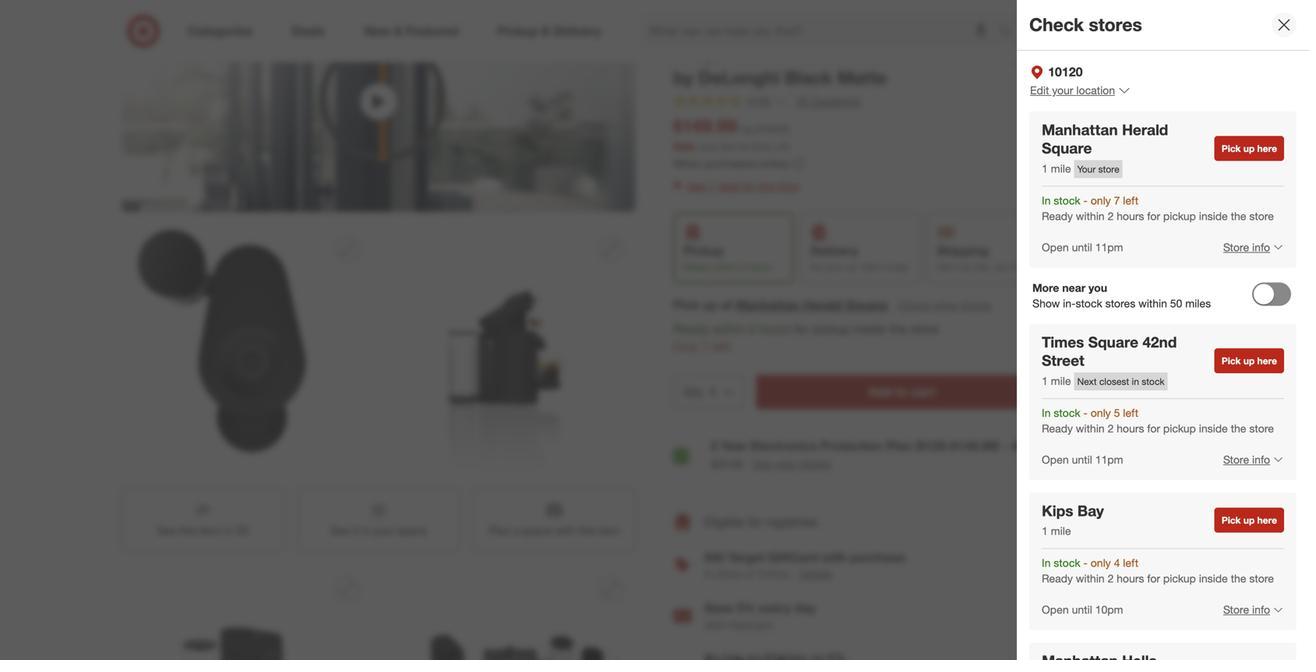 Task type: vqa. For each thing, say whether or not it's contained in the screenshot.
Circle at top
no



Task type: describe. For each thing, give the bounding box(es) containing it.
edit
[[1031, 83, 1050, 97]]

nespresso vertuoplus coffee maker and espresso machine by delonghi black matte, 6 of 15 image
[[385, 564, 636, 660]]

left inside ready within 2 hours for pickup inside the store only 7 left
[[713, 340, 731, 355]]

with for purchase
[[822, 550, 847, 565]]

see inside 2 year electronics protection plan ($125-$149.99) - allstate $23.00 · see plan details
[[754, 457, 773, 471]]

nespresso vertuoplus coffee maker and espresso machine by delonghi black matte, 2 of 15, play video image
[[122, 0, 636, 212]]

check for check other stores
[[899, 299, 930, 312]]

1 vertical spatial nespresso
[[674, 44, 765, 66]]

manhattan inside manhattan herald square 1 mile your store
[[1042, 121, 1119, 139]]

it inside shipping get it by sat, jan 6
[[955, 261, 960, 273]]

see 1 deal for this item
[[688, 179, 800, 193]]

times
[[1042, 333, 1085, 351]]

hours inside ready within 2 hours for pickup inside the store only 7 left
[[759, 322, 791, 337]]

0 horizontal spatial this
[[179, 524, 197, 538]]

mile inside times square 42nd street 1 mile next closest in stock
[[1051, 374, 1072, 388]]

nespresso vertuoplus coffee maker and espresso machine by delonghi black matte, 3 of 15 image
[[122, 225, 373, 476]]

manhattan herald square button
[[736, 296, 889, 314]]

up for kips bay
[[1244, 515, 1255, 526]]

in for mile
[[1042, 556, 1051, 570]]

machine
[[1108, 44, 1180, 66]]

open for 1
[[1042, 240, 1069, 254]]

open for mile
[[1042, 603, 1069, 617]]

shop all nespresso nespresso vertuoplus coffee maker and espresso machine by delonghi black matte
[[674, 27, 1180, 89]]

$30 target giftcard with purchase in-store or online ∙ details
[[705, 550, 906, 581]]

search button
[[992, 14, 1030, 51]]

square inside times square 42nd street 1 mile next closest in stock
[[1089, 333, 1139, 351]]

inside inside ready within 2 hours for pickup inside the store only 7 left
[[853, 322, 886, 337]]

0 vertical spatial 25
[[797, 94, 809, 108]]

store info button for manhattan herald square
[[1214, 230, 1285, 265]]

maker
[[929, 44, 982, 66]]

delivery as soon as 12pm today
[[811, 243, 910, 273]]

1 inside times square 42nd street 1 mile next closest in stock
[[1042, 374, 1048, 388]]

42nd
[[1143, 333, 1178, 351]]

2 inside in stock - only 7 left ready within 2 hours for pickup inside the store
[[1108, 209, 1114, 223]]

plan a space with this item
[[489, 524, 620, 538]]

item for plan a space with this item
[[599, 524, 620, 538]]

for inside in stock - only 4 left ready within 2 hours for pickup inside the store
[[1148, 572, 1161, 586]]

today
[[886, 261, 910, 273]]

see plan details button
[[754, 457, 832, 472]]

mile inside manhattan herald square 1 mile your store
[[1051, 162, 1072, 175]]

by inside shipping get it by sat, jan 6
[[963, 261, 973, 273]]

coffee
[[867, 44, 924, 66]]

see it in your space
[[331, 524, 427, 538]]

eligible
[[705, 514, 745, 530]]

2 year electronics protection plan ($125-$149.99) - allstate $23.00 · see plan details
[[711, 438, 1057, 471]]

info for times square 42nd street
[[1253, 453, 1271, 466]]

the for manhattan herald square
[[1232, 209, 1247, 223]]

in-
[[705, 567, 718, 581]]

here for kips bay
[[1258, 515, 1278, 526]]

when purchased online
[[674, 157, 789, 170]]

hours for manhattan herald square
[[1117, 209, 1145, 223]]

shipping
[[937, 243, 989, 258]]

matte
[[838, 67, 887, 89]]

- for kips bay
[[1084, 556, 1088, 570]]

ready for times square 42nd street
[[1042, 422, 1073, 435]]

up for manhattan herald square
[[1244, 143, 1255, 154]]

pick up here for times square 42nd street
[[1222, 355, 1278, 367]]

giftcard
[[769, 550, 819, 565]]

in stock - only 4 left ready within 2 hours for pickup inside the store
[[1042, 556, 1275, 586]]

here for times square 42nd street
[[1258, 355, 1278, 367]]

left for kips bay
[[1124, 556, 1139, 570]]

for inside in stock - only 7 left ready within 2 hours for pickup inside the store
[[1148, 209, 1161, 223]]

pick up here button for manhattan herald square
[[1215, 136, 1285, 161]]

12pm
[[860, 261, 883, 273]]

sale
[[674, 140, 696, 153]]

soon
[[824, 261, 845, 273]]

other
[[933, 299, 959, 312]]

for inside ready within 2 hours for pickup inside the store only 7 left
[[794, 322, 809, 337]]

vertuoplus
[[770, 44, 862, 66]]

delivery
[[811, 243, 859, 258]]

within inside pickup ready within 2 hours
[[713, 261, 738, 273]]

the inside ready within 2 hours for pickup inside the store only 7 left
[[890, 322, 908, 337]]

$30 target giftcard with purchase link
[[705, 550, 906, 565]]

the for kips bay
[[1232, 572, 1247, 586]]

for inside in stock - only 5 left ready within 2 hours for pickup inside the store
[[1148, 422, 1161, 435]]

hours for times square 42nd street
[[1117, 422, 1145, 435]]

pick for kips bay
[[1222, 515, 1242, 526]]

stores up machine
[[1089, 14, 1143, 36]]

protection
[[821, 438, 883, 454]]

(
[[751, 141, 754, 153]]

see this item in 3d
[[157, 524, 249, 538]]

see it in your space button
[[297, 488, 461, 552]]

inside for kips bay
[[1200, 572, 1229, 586]]

pickup
[[684, 243, 724, 258]]

pick for times square 42nd street
[[1222, 355, 1242, 367]]

info for kips bay
[[1253, 603, 1271, 617]]

ready within 2 hours for pickup inside the store only 7 left
[[674, 322, 939, 355]]

this for plan a space with this item
[[578, 524, 596, 538]]

next
[[1078, 376, 1097, 387]]

reg
[[740, 123, 753, 135]]

closest
[[1100, 376, 1130, 387]]

ready inside pickup ready within 2 hours
[[684, 261, 710, 273]]

by inside the shop all nespresso nespresso vertuoplus coffee maker and espresso machine by delonghi black matte
[[674, 67, 694, 89]]

until for street
[[1072, 453, 1093, 466]]

see for see it in your space
[[331, 524, 350, 538]]

$199.99
[[756, 123, 789, 135]]

25 inside $149.99 reg $199.99 sale save $ 50.00 ( 25 % off )
[[754, 141, 764, 153]]

plan a space with this item button
[[473, 488, 636, 552]]

)
[[787, 141, 789, 153]]

50
[[1171, 297, 1183, 310]]

redcard
[[730, 618, 773, 632]]

check stores dialog
[[1017, 0, 1310, 660]]

purchase
[[851, 550, 906, 565]]

2 space from the left
[[522, 524, 552, 538]]

ready for manhattan herald square
[[1042, 209, 1073, 223]]

questions
[[812, 94, 862, 108]]

times square 42nd street 1 mile next closest in stock
[[1042, 333, 1178, 388]]

2 inside in stock - only 5 left ready within 2 hours for pickup inside the store
[[1108, 422, 1114, 435]]

ready inside ready within 2 hours for pickup inside the store only 7 left
[[674, 322, 709, 337]]

store info button for kips bay
[[1214, 593, 1285, 627]]

1 inside manhattan herald square 1 mile your store
[[1042, 162, 1048, 175]]

near
[[1063, 281, 1086, 295]]

miles
[[1186, 297, 1212, 310]]

as
[[847, 261, 857, 273]]

store info for kips bay
[[1224, 603, 1271, 617]]

in stock - only 7 left ready within 2 hours for pickup inside the store
[[1042, 194, 1275, 223]]

pick up here for manhattan herald square
[[1222, 143, 1278, 154]]

1 vertical spatial herald
[[804, 298, 843, 313]]

you
[[1089, 281, 1108, 295]]

25 questions link
[[790, 92, 862, 110]]

see for see this item in 3d
[[157, 524, 176, 538]]

a
[[514, 524, 519, 538]]

store inside in stock - only 4 left ready within 2 hours for pickup inside the store
[[1250, 572, 1275, 586]]

5
[[1115, 406, 1121, 420]]

with for this
[[555, 524, 575, 538]]

in inside times square 42nd street 1 mile next closest in stock
[[1132, 376, 1140, 387]]

up for times square 42nd street
[[1244, 355, 1255, 367]]

only for street
[[1091, 406, 1112, 420]]

1 inside the kips bay 1 mile
[[1042, 524, 1048, 538]]

until for 1
[[1072, 240, 1093, 254]]

within for in stock - only 7 left ready within 2 hours for pickup inside the store
[[1077, 209, 1105, 223]]

shop
[[674, 27, 700, 40]]

4736 link
[[674, 92, 787, 111]]

inside for manhattan herald square
[[1200, 209, 1229, 223]]

electronics
[[751, 438, 818, 454]]

open until 10pm
[[1042, 603, 1124, 617]]

∙
[[793, 567, 796, 581]]

your inside 'check stores' dialog
[[1053, 83, 1074, 97]]

get
[[937, 261, 953, 273]]

kips
[[1042, 502, 1074, 520]]

plan
[[776, 457, 797, 471]]

stock inside more near you show in-stock stores within 50 miles
[[1076, 297, 1103, 310]]

pickup inside ready within 2 hours for pickup inside the store only 7 left
[[813, 322, 850, 337]]

5%
[[737, 601, 756, 616]]

stores inside button
[[962, 299, 992, 312]]

4736
[[747, 94, 771, 108]]

store inside the $30 target giftcard with purchase in-store or online ∙ details
[[718, 567, 743, 581]]

see for see 1 deal for this item
[[688, 179, 707, 193]]

stock for manhattan herald square
[[1054, 194, 1081, 207]]

hours inside pickup ready within 2 hours
[[748, 261, 772, 273]]

in for 1
[[1042, 194, 1051, 207]]

store info for manhattan herald square
[[1224, 240, 1271, 254]]

kips bay 1 mile
[[1042, 502, 1105, 538]]

online
[[760, 157, 789, 170]]

mile inside the kips bay 1 mile
[[1051, 524, 1072, 538]]



Task type: locate. For each thing, give the bounding box(es) containing it.
this for see 1 deal for this item
[[759, 179, 776, 193]]

1 vertical spatial your
[[373, 524, 394, 538]]

stock down "your"
[[1054, 194, 1081, 207]]

2 store from the top
[[1224, 453, 1250, 466]]

the
[[1232, 209, 1247, 223], [890, 322, 908, 337], [1232, 422, 1247, 435], [1232, 572, 1247, 586]]

1 vertical spatial here
[[1258, 355, 1278, 367]]

open up the kips
[[1042, 453, 1069, 466]]

0 vertical spatial check
[[1030, 14, 1084, 36]]

$149.99 reg $199.99 sale save $ 50.00 ( 25 % off )
[[674, 115, 789, 153]]

stock right closest
[[1142, 376, 1165, 387]]

open until 11pm for street
[[1042, 453, 1124, 466]]

left right 4
[[1124, 556, 1139, 570]]

only
[[674, 340, 699, 355]]

2 left year
[[711, 438, 718, 454]]

info for manhattan herald square
[[1253, 240, 1271, 254]]

$23.00
[[711, 457, 744, 471]]

manhattan right at
[[736, 298, 800, 313]]

3 here from the top
[[1258, 515, 1278, 526]]

hours down pick up at manhattan herald square
[[759, 322, 791, 337]]

2 only from the top
[[1091, 406, 1112, 420]]

details
[[800, 567, 833, 581]]

2 vertical spatial pick up here
[[1222, 515, 1278, 526]]

check inside button
[[899, 299, 930, 312]]

2 up pick up at manhattan herald square
[[740, 261, 745, 273]]

pickup
[[1164, 209, 1197, 223], [813, 322, 850, 337], [1164, 422, 1197, 435], [1164, 572, 1197, 586]]

2 down manhattan herald square 1 mile your store
[[1108, 209, 1114, 223]]

ready
[[1042, 209, 1073, 223], [684, 261, 710, 273], [674, 322, 709, 337], [1042, 422, 1073, 435], [1042, 572, 1073, 586]]

2 pick up here from the top
[[1222, 355, 1278, 367]]

0 vertical spatial herald
[[1123, 121, 1169, 139]]

hours down 5
[[1117, 422, 1145, 435]]

store inside in stock - only 7 left ready within 2 hours for pickup inside the store
[[1250, 209, 1275, 223]]

square up closest
[[1089, 333, 1139, 351]]

0 horizontal spatial by
[[674, 67, 694, 89]]

1 pick up here from the top
[[1222, 143, 1278, 154]]

until for mile
[[1072, 603, 1093, 617]]

2 mile from the top
[[1051, 374, 1072, 388]]

- for times square 42nd street
[[1084, 406, 1088, 420]]

1 horizontal spatial space
[[522, 524, 552, 538]]

- inside in stock - only 5 left ready within 2 hours for pickup inside the store
[[1084, 406, 1088, 420]]

2 open from the top
[[1042, 453, 1069, 466]]

1 horizontal spatial plan
[[886, 438, 913, 454]]

25 right 50.00
[[754, 141, 764, 153]]

in
[[1042, 194, 1051, 207], [1042, 406, 1051, 420], [1042, 556, 1051, 570]]

1 store from the top
[[1224, 240, 1250, 254]]

ready up more
[[1042, 209, 1073, 223]]

within inside in stock - only 5 left ready within 2 hours for pickup inside the store
[[1077, 422, 1105, 435]]

stock for times square 42nd street
[[1054, 406, 1081, 420]]

3 pick up here button from the top
[[1215, 508, 1285, 533]]

2 horizontal spatial item
[[779, 179, 800, 193]]

store for manhattan herald square
[[1224, 240, 1250, 254]]

1 vertical spatial open
[[1042, 453, 1069, 466]]

3d
[[236, 524, 249, 538]]

square down "12pm"
[[846, 298, 889, 313]]

pickup inside in stock - only 7 left ready within 2 hours for pickup inside the store
[[1164, 209, 1197, 223]]

plan left a
[[489, 524, 511, 538]]

check stores
[[1030, 14, 1143, 36]]

0 vertical spatial square
[[1042, 139, 1093, 157]]

10pm
[[1096, 603, 1124, 617]]

square up "your"
[[1042, 139, 1093, 157]]

purchased
[[705, 157, 757, 170]]

2 info from the top
[[1253, 453, 1271, 466]]

1 only from the top
[[1091, 194, 1112, 207]]

pickup for manhattan herald square
[[1164, 209, 1197, 223]]

square inside manhattan herald square 1 mile your store
[[1042, 139, 1093, 157]]

1 vertical spatial store info button
[[1214, 443, 1285, 477]]

open up more
[[1042, 240, 1069, 254]]

1 until from the top
[[1072, 240, 1093, 254]]

deal
[[719, 179, 740, 193]]

pick up at manhattan herald square
[[674, 298, 889, 313]]

nespresso vertuoplus coffee maker and espresso machine by delonghi black matte, 5 of 15 image
[[122, 564, 373, 660]]

pickup inside in stock - only 4 left ready within 2 hours for pickup inside the store
[[1164, 572, 1197, 586]]

ready down pickup
[[684, 261, 710, 273]]

ready inside in stock - only 4 left ready within 2 hours for pickup inside the store
[[1042, 572, 1073, 586]]

pick up here button for kips bay
[[1215, 508, 1285, 533]]

check for check stores
[[1030, 14, 1084, 36]]

check inside dialog
[[1030, 14, 1084, 36]]

1 vertical spatial until
[[1072, 453, 1093, 466]]

this right a
[[578, 524, 596, 538]]

$
[[721, 141, 725, 153]]

0 vertical spatial plan
[[886, 438, 913, 454]]

1 in from the top
[[1042, 194, 1051, 207]]

1 store info from the top
[[1224, 240, 1271, 254]]

as
[[811, 261, 821, 273]]

0 horizontal spatial space
[[398, 524, 427, 538]]

hours inside in stock - only 7 left ready within 2 hours for pickup inside the store
[[1117, 209, 1145, 223]]

plan inside 2 year electronics protection plan ($125-$149.99) - allstate $23.00 · see plan details
[[886, 438, 913, 454]]

0 vertical spatial your
[[1053, 83, 1074, 97]]

in stock - only 5 left ready within 2 hours for pickup inside the store
[[1042, 406, 1275, 435]]

2 in from the top
[[1042, 406, 1051, 420]]

6
[[1012, 261, 1017, 273]]

stock inside in stock - only 4 left ready within 2 hours for pickup inside the store
[[1054, 556, 1081, 570]]

black
[[785, 67, 833, 89]]

hours inside in stock - only 5 left ready within 2 hours for pickup inside the store
[[1117, 422, 1145, 435]]

cart
[[911, 384, 936, 399]]

in
[[1132, 376, 1140, 387], [224, 524, 233, 538], [362, 524, 370, 538]]

open until 11pm up bay
[[1042, 453, 1124, 466]]

2 vertical spatial until
[[1072, 603, 1093, 617]]

with inside the $30 target giftcard with purchase in-store or online ∙ details
[[822, 550, 847, 565]]

inside for times square 42nd street
[[1200, 422, 1229, 435]]

left down manhattan herald square 1 mile your store
[[1124, 194, 1139, 207]]

0 vertical spatial with
[[555, 524, 575, 538]]

stock down the kips bay 1 mile
[[1054, 556, 1081, 570]]

until left '10pm'
[[1072, 603, 1093, 617]]

store info for times square 42nd street
[[1224, 453, 1271, 466]]

0 vertical spatial store info
[[1224, 240, 1271, 254]]

3 store info button from the top
[[1214, 593, 1285, 627]]

open until 11pm up near
[[1042, 240, 1124, 254]]

1 vertical spatial info
[[1253, 453, 1271, 466]]

2 here from the top
[[1258, 355, 1278, 367]]

0 vertical spatial pick up here button
[[1215, 136, 1285, 161]]

2 pick up here button from the top
[[1215, 349, 1285, 373]]

jan
[[994, 261, 1009, 273]]

1 down the street on the bottom right of the page
[[1042, 374, 1048, 388]]

25 questions
[[797, 94, 862, 108]]

0 horizontal spatial plan
[[489, 524, 511, 538]]

only for mile
[[1091, 556, 1112, 570]]

plan left ($125-
[[886, 438, 913, 454]]

ready up only
[[674, 322, 709, 337]]

check left other
[[899, 299, 930, 312]]

within for in stock - only 5 left ready within 2 hours for pickup inside the store
[[1077, 422, 1105, 435]]

1 info from the top
[[1253, 240, 1271, 254]]

within inside in stock - only 7 left ready within 2 hours for pickup inside the store
[[1077, 209, 1105, 223]]

left right 5
[[1124, 406, 1139, 420]]

ready for kips bay
[[1042, 572, 1073, 586]]

None checkbox
[[674, 449, 689, 464]]

within inside more near you show in-stock stores within 50 miles
[[1139, 297, 1168, 310]]

3 store from the top
[[1224, 603, 1250, 617]]

left for times square 42nd street
[[1124, 406, 1139, 420]]

until up near
[[1072, 240, 1093, 254]]

2 vertical spatial here
[[1258, 515, 1278, 526]]

25
[[797, 94, 809, 108], [754, 141, 764, 153]]

1 horizontal spatial your
[[1053, 83, 1074, 97]]

2 vertical spatial open
[[1042, 603, 1069, 617]]

sat,
[[975, 261, 992, 273]]

only down "your"
[[1091, 194, 1112, 207]]

the inside in stock - only 5 left ready within 2 hours for pickup inside the store
[[1232, 422, 1247, 435]]

1 horizontal spatial 7
[[1115, 194, 1121, 207]]

in inside in stock - only 7 left ready within 2 hours for pickup inside the store
[[1042, 194, 1051, 207]]

open
[[1042, 240, 1069, 254], [1042, 453, 1069, 466], [1042, 603, 1069, 617]]

1 mile from the top
[[1051, 162, 1072, 175]]

to
[[896, 384, 908, 399]]

0 horizontal spatial herald
[[804, 298, 843, 313]]

hours up pick up at manhattan herald square
[[748, 261, 772, 273]]

within down pickup
[[713, 261, 738, 273]]

ready up open until 10pm
[[1042, 572, 1073, 586]]

7 right only
[[703, 340, 709, 355]]

only left 5
[[1091, 406, 1112, 420]]

11pm for street
[[1096, 453, 1124, 466]]

1 horizontal spatial item
[[599, 524, 620, 538]]

here for manhattan herald square
[[1258, 143, 1278, 154]]

2 until from the top
[[1072, 453, 1093, 466]]

with
[[705, 618, 727, 632]]

in-
[[1064, 297, 1076, 310]]

store for times square 42nd street
[[1224, 453, 1250, 466]]

only inside in stock - only 5 left ready within 2 hours for pickup inside the store
[[1091, 406, 1112, 420]]

0 horizontal spatial it
[[353, 524, 359, 538]]

2 11pm from the top
[[1096, 453, 1124, 466]]

inside inside in stock - only 7 left ready within 2 hours for pickup inside the store
[[1200, 209, 1229, 223]]

0 vertical spatial open
[[1042, 240, 1069, 254]]

within left 50
[[1139, 297, 1168, 310]]

open until 11pm
[[1042, 240, 1124, 254], [1042, 453, 1124, 466]]

in for street
[[1042, 406, 1051, 420]]

0 vertical spatial mile
[[1051, 162, 1072, 175]]

2 inside pickup ready within 2 hours
[[740, 261, 745, 273]]

left inside in stock - only 5 left ready within 2 hours for pickup inside the store
[[1124, 406, 1139, 420]]

only inside in stock - only 7 left ready within 2 hours for pickup inside the store
[[1091, 194, 1112, 207]]

1 horizontal spatial by
[[963, 261, 973, 273]]

left inside in stock - only 7 left ready within 2 hours for pickup inside the store
[[1124, 194, 1139, 207]]

store inside ready within 2 hours for pickup inside the store only 7 left
[[911, 322, 939, 337]]

open left '10pm'
[[1042, 603, 1069, 617]]

3 store info from the top
[[1224, 603, 1271, 617]]

save
[[699, 141, 718, 153]]

0 vertical spatial here
[[1258, 143, 1278, 154]]

1 pick up here button from the top
[[1215, 136, 1285, 161]]

2 vertical spatial square
[[1089, 333, 1139, 351]]

1 open until 11pm from the top
[[1042, 240, 1124, 254]]

the for times square 42nd street
[[1232, 422, 1247, 435]]

25 down black
[[797, 94, 809, 108]]

within inside in stock - only 4 left ready within 2 hours for pickup inside the store
[[1077, 572, 1105, 586]]

see 1 deal for this item link
[[674, 175, 1188, 197]]

at
[[721, 298, 733, 313]]

hours
[[1117, 209, 1145, 223], [748, 261, 772, 273], [759, 322, 791, 337], [1117, 422, 1145, 435], [1117, 572, 1145, 586]]

2 vertical spatial pick up here button
[[1215, 508, 1285, 533]]

stock inside in stock - only 5 left ready within 2 hours for pickup inside the store
[[1054, 406, 1081, 420]]

7 inside in stock - only 7 left ready within 2 hours for pickup inside the store
[[1115, 194, 1121, 207]]

store inside manhattan herald square 1 mile your store
[[1099, 163, 1120, 175]]

0 vertical spatial 11pm
[[1096, 240, 1124, 254]]

1 horizontal spatial 25
[[797, 94, 809, 108]]

open for street
[[1042, 453, 1069, 466]]

0 vertical spatial nespresso
[[716, 27, 769, 40]]

stores down you
[[1106, 297, 1136, 310]]

1 vertical spatial 11pm
[[1096, 453, 1124, 466]]

11pm up you
[[1096, 240, 1124, 254]]

11pm
[[1096, 240, 1124, 254], [1096, 453, 1124, 466]]

left right only
[[713, 340, 731, 355]]

left for manhattan herald square
[[1124, 194, 1139, 207]]

1 11pm from the top
[[1096, 240, 1124, 254]]

0 horizontal spatial 25
[[754, 141, 764, 153]]

with inside button
[[555, 524, 575, 538]]

3 info from the top
[[1253, 603, 1271, 617]]

2 vertical spatial store info
[[1224, 603, 1271, 617]]

details
[[800, 457, 832, 471]]

1 here from the top
[[1258, 143, 1278, 154]]

1 vertical spatial 25
[[754, 141, 764, 153]]

with right a
[[555, 524, 575, 538]]

stock for kips bay
[[1054, 556, 1081, 570]]

check other stores
[[899, 299, 992, 312]]

0 vertical spatial until
[[1072, 240, 1093, 254]]

nespresso right all
[[716, 27, 769, 40]]

2 inside ready within 2 hours for pickup inside the store only 7 left
[[749, 322, 756, 337]]

stock down you
[[1076, 297, 1103, 310]]

1 open from the top
[[1042, 240, 1069, 254]]

10120
[[1049, 64, 1083, 80]]

plan inside plan a space with this item button
[[489, 524, 511, 538]]

pick up here button for times square 42nd street
[[1215, 349, 1285, 373]]

this down online
[[759, 179, 776, 193]]

- down next
[[1084, 406, 1088, 420]]

0 vertical spatial open until 11pm
[[1042, 240, 1124, 254]]

ready inside in stock - only 7 left ready within 2 hours for pickup inside the store
[[1042, 209, 1073, 223]]

2 down pick up at manhattan herald square
[[749, 322, 756, 337]]

2 store info from the top
[[1224, 453, 1271, 466]]

in inside see it in your space button
[[362, 524, 370, 538]]

hours inside in stock - only 4 left ready within 2 hours for pickup inside the store
[[1117, 572, 1145, 586]]

0 vertical spatial it
[[955, 261, 960, 273]]

1 vertical spatial it
[[353, 524, 359, 538]]

2 down closest
[[1108, 422, 1114, 435]]

herald down machine
[[1123, 121, 1169, 139]]

($125-
[[916, 438, 952, 454]]

hours for kips bay
[[1117, 572, 1145, 586]]

edit your location
[[1031, 83, 1116, 97]]

store inside in stock - only 5 left ready within 2 hours for pickup inside the store
[[1250, 422, 1275, 435]]

in inside in stock - only 4 left ready within 2 hours for pickup inside the store
[[1042, 556, 1051, 570]]

space
[[398, 524, 427, 538], [522, 524, 552, 538]]

herald up ready within 2 hours for pickup inside the store only 7 left
[[804, 298, 843, 313]]

stock inside times square 42nd street 1 mile next closest in stock
[[1142, 376, 1165, 387]]

pick up here
[[1222, 143, 1278, 154], [1222, 355, 1278, 367], [1222, 515, 1278, 526]]

within down "your"
[[1077, 209, 1105, 223]]

only for 1
[[1091, 194, 1112, 207]]

0 horizontal spatial item
[[200, 524, 221, 538]]

3 pick up here from the top
[[1222, 515, 1278, 526]]

3 only from the top
[[1091, 556, 1112, 570]]

- left 'allstate'
[[1003, 438, 1008, 454]]

within up open until 10pm
[[1077, 572, 1105, 586]]

0 horizontal spatial in
[[224, 524, 233, 538]]

2 vertical spatial in
[[1042, 556, 1051, 570]]

3 mile from the top
[[1051, 524, 1072, 538]]

3 until from the top
[[1072, 603, 1093, 617]]

within down at
[[713, 322, 745, 337]]

3 in from the top
[[1042, 556, 1051, 570]]

mile
[[1051, 162, 1072, 175], [1051, 374, 1072, 388], [1051, 524, 1072, 538]]

- inside in stock - only 7 left ready within 2 hours for pickup inside the store
[[1084, 194, 1088, 207]]

pickup inside in stock - only 5 left ready within 2 hours for pickup inside the store
[[1164, 422, 1197, 435]]

0 horizontal spatial 7
[[703, 340, 709, 355]]

50.00
[[725, 141, 749, 153]]

it inside button
[[353, 524, 359, 538]]

ready up 'allstate'
[[1042, 422, 1073, 435]]

eligible for registries
[[705, 514, 818, 530]]

allstate
[[1012, 438, 1057, 454]]

1 store info button from the top
[[1214, 230, 1285, 265]]

pickup for kips bay
[[1164, 572, 1197, 586]]

2 horizontal spatial in
[[1132, 376, 1140, 387]]

more near you show in-stock stores within 50 miles
[[1033, 281, 1212, 310]]

1 vertical spatial store info
[[1224, 453, 1271, 466]]

1 vertical spatial square
[[846, 298, 889, 313]]

store
[[1099, 163, 1120, 175], [1250, 209, 1275, 223], [911, 322, 939, 337], [1250, 422, 1275, 435], [718, 567, 743, 581], [1250, 572, 1275, 586]]

left inside in stock - only 4 left ready within 2 hours for pickup inside the store
[[1124, 556, 1139, 570]]

registries
[[767, 514, 818, 530]]

1 horizontal spatial this
[[578, 524, 596, 538]]

nespresso down all
[[674, 44, 765, 66]]

this left "3d"
[[179, 524, 197, 538]]

store for kips bay
[[1224, 603, 1250, 617]]

0 vertical spatial in
[[1042, 194, 1051, 207]]

1 vertical spatial 7
[[703, 340, 709, 355]]

shipping get it by sat, jan 6
[[937, 243, 1017, 273]]

0 vertical spatial by
[[674, 67, 694, 89]]

mile down the street on the bottom right of the page
[[1051, 374, 1072, 388]]

1 horizontal spatial manhattan
[[1042, 121, 1119, 139]]

11pm down 5
[[1096, 453, 1124, 466]]

open until 11pm for 1
[[1042, 240, 1124, 254]]

- down "your"
[[1084, 194, 1088, 207]]

1 vertical spatial mile
[[1051, 374, 1072, 388]]

the inside in stock - only 7 left ready within 2 hours for pickup inside the store
[[1232, 209, 1247, 223]]

2 vertical spatial only
[[1091, 556, 1112, 570]]

11pm for 1
[[1096, 240, 1124, 254]]

7
[[1115, 194, 1121, 207], [703, 340, 709, 355]]

add to cart
[[869, 384, 936, 399]]

ready inside in stock - only 5 left ready within 2 hours for pickup inside the store
[[1042, 422, 1073, 435]]

2 store info button from the top
[[1214, 443, 1285, 477]]

within for more near you show in-stock stores within 50 miles
[[1139, 297, 1168, 310]]

- inside in stock - only 4 left ready within 2 hours for pickup inside the store
[[1084, 556, 1088, 570]]

within for in stock - only 4 left ready within 2 hours for pickup inside the store
[[1077, 572, 1105, 586]]

hours down 4
[[1117, 572, 1145, 586]]

edit your location button
[[1030, 82, 1132, 99]]

0 vertical spatial manhattan
[[1042, 121, 1119, 139]]

1 vertical spatial only
[[1091, 406, 1112, 420]]

your
[[1078, 163, 1096, 175]]

1 horizontal spatial check
[[1030, 14, 1084, 36]]

it
[[955, 261, 960, 273], [353, 524, 359, 538]]

2 inside in stock - only 4 left ready within 2 hours for pickup inside the store
[[1108, 572, 1114, 586]]

check up espresso
[[1030, 14, 1084, 36]]

1 space from the left
[[398, 524, 427, 538]]

0 vertical spatial pick up here
[[1222, 143, 1278, 154]]

espresso
[[1024, 44, 1103, 66]]

0 vertical spatial store info button
[[1214, 230, 1285, 265]]

herald inside manhattan herald square 1 mile your store
[[1123, 121, 1169, 139]]

- left 4
[[1084, 556, 1088, 570]]

1 vertical spatial open until 11pm
[[1042, 453, 1124, 466]]

1 horizontal spatial in
[[362, 524, 370, 538]]

1 vertical spatial store
[[1224, 453, 1250, 466]]

when
[[674, 157, 702, 170]]

store
[[1224, 240, 1250, 254], [1224, 453, 1250, 466], [1224, 603, 1250, 617]]

1 vertical spatial pick up here
[[1222, 355, 1278, 367]]

by left sat,
[[963, 261, 973, 273]]

add to cart button
[[756, 375, 1048, 409]]

1 left "your"
[[1042, 162, 1048, 175]]

search
[[992, 25, 1030, 40]]

mile left "your"
[[1051, 162, 1072, 175]]

3 open from the top
[[1042, 603, 1069, 617]]

mile down the kips
[[1051, 524, 1072, 538]]

- inside 2 year electronics protection plan ($125-$149.99) - allstate $23.00 · see plan details
[[1003, 438, 1008, 454]]

2 vertical spatial info
[[1253, 603, 1271, 617]]

until right 'allstate'
[[1072, 453, 1093, 466]]

target
[[728, 550, 765, 565]]

1 vertical spatial with
[[822, 550, 847, 565]]

or
[[746, 567, 756, 581]]

hours down manhattan herald square 1 mile your store
[[1117, 209, 1145, 223]]

stores
[[1089, 14, 1143, 36], [1106, 297, 1136, 310], [962, 299, 992, 312]]

2 vertical spatial store info button
[[1214, 593, 1285, 627]]

1 horizontal spatial herald
[[1123, 121, 1169, 139]]

0 vertical spatial only
[[1091, 194, 1112, 207]]

7 inside ready within 2 hours for pickup inside the store only 7 left
[[703, 340, 709, 355]]

and
[[987, 44, 1019, 66]]

0 horizontal spatial check
[[899, 299, 930, 312]]

1 vertical spatial plan
[[489, 524, 511, 538]]

by down "shop"
[[674, 67, 694, 89]]

1 horizontal spatial with
[[822, 550, 847, 565]]

- for manhattan herald square
[[1084, 194, 1088, 207]]

stores inside more near you show in-stock stores within 50 miles
[[1106, 297, 1136, 310]]

0 horizontal spatial manhattan
[[736, 298, 800, 313]]

1 vertical spatial manhattan
[[736, 298, 800, 313]]

4
[[1115, 556, 1121, 570]]

the inside in stock - only 4 left ready within 2 hours for pickup inside the store
[[1232, 572, 1247, 586]]

1 vertical spatial pick up here button
[[1215, 349, 1285, 373]]

only inside in stock - only 4 left ready within 2 hours for pickup inside the store
[[1091, 556, 1112, 570]]

1 vertical spatial in
[[1042, 406, 1051, 420]]

stores right other
[[962, 299, 992, 312]]

in inside in stock - only 5 left ready within 2 hours for pickup inside the store
[[1042, 406, 1051, 420]]

here
[[1258, 143, 1278, 154], [1258, 355, 1278, 367], [1258, 515, 1278, 526]]

pickup for times square 42nd street
[[1164, 422, 1197, 435]]

within down next
[[1077, 422, 1105, 435]]

2 vertical spatial mile
[[1051, 524, 1072, 538]]

inside inside in stock - only 4 left ready within 2 hours for pickup inside the store
[[1200, 572, 1229, 586]]

location
[[1077, 83, 1116, 97]]

0 vertical spatial store
[[1224, 240, 1250, 254]]

item for see 1 deal for this item
[[779, 179, 800, 193]]

1 horizontal spatial it
[[955, 261, 960, 273]]

7 down manhattan herald square 1 mile your store
[[1115, 194, 1121, 207]]

stock down next
[[1054, 406, 1081, 420]]

street
[[1042, 352, 1085, 370]]

1 vertical spatial check
[[899, 299, 930, 312]]

more
[[1033, 281, 1060, 295]]

1 down the kips
[[1042, 524, 1048, 538]]

stock inside in stock - only 7 left ready within 2 hours for pickup inside the store
[[1054, 194, 1081, 207]]

2 open until 11pm from the top
[[1042, 453, 1124, 466]]

within inside ready within 2 hours for pickup inside the store only 7 left
[[713, 322, 745, 337]]

0 horizontal spatial with
[[555, 524, 575, 538]]

0 vertical spatial info
[[1253, 240, 1271, 254]]

2 up '10pm'
[[1108, 572, 1114, 586]]

0 horizontal spatial your
[[373, 524, 394, 538]]

day
[[795, 601, 816, 616]]

see this item in 3d button
[[122, 488, 285, 552]]

only left 4
[[1091, 556, 1112, 570]]

store info button for times square 42nd street
[[1214, 443, 1285, 477]]

pick up here for kips bay
[[1222, 515, 1278, 526]]

0 vertical spatial 7
[[1115, 194, 1121, 207]]

1 left "deal"
[[710, 179, 716, 193]]

by
[[674, 67, 694, 89], [963, 261, 973, 273]]

What can we help you find? suggestions appear below search field
[[640, 14, 1003, 48]]

inside inside in stock - only 5 left ready within 2 hours for pickup inside the store
[[1200, 422, 1229, 435]]

1
[[1042, 162, 1048, 175], [710, 179, 716, 193], [1042, 374, 1048, 388], [1042, 524, 1048, 538]]

2 inside 2 year electronics protection plan ($125-$149.99) - allstate $23.00 · see plan details
[[711, 438, 718, 454]]

manhattan down edit your location button
[[1042, 121, 1119, 139]]

2 horizontal spatial this
[[759, 179, 776, 193]]

off
[[776, 141, 787, 153]]

in inside see this item in 3d button
[[224, 524, 233, 538]]

1 vertical spatial by
[[963, 261, 973, 273]]

2 vertical spatial store
[[1224, 603, 1250, 617]]

with up details
[[822, 550, 847, 565]]

nespresso vertuoplus coffee maker and espresso machine by delonghi black matte, 4 of 15 image
[[385, 225, 636, 476]]

pick for manhattan herald square
[[1222, 143, 1242, 154]]



